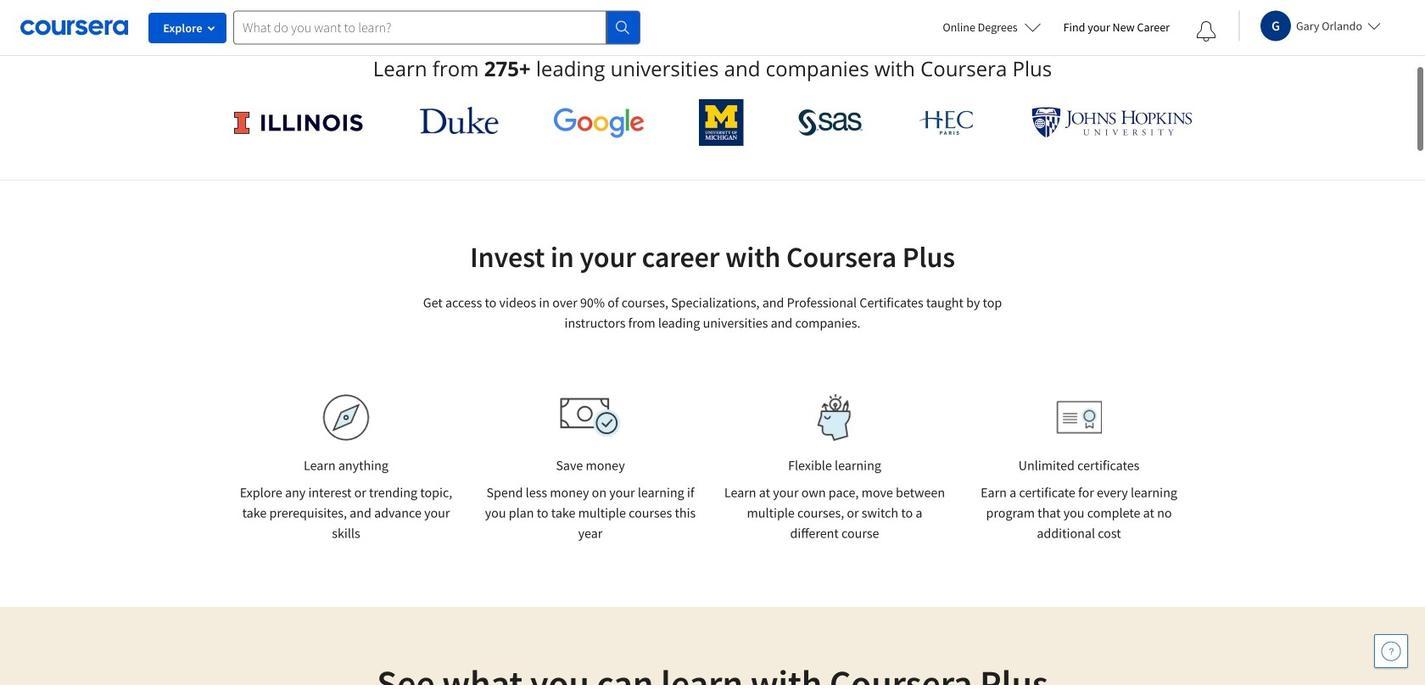 Task type: describe. For each thing, give the bounding box(es) containing it.
hec paris image
[[918, 105, 977, 140]]

university of illinois at urbana-champaign image
[[232, 109, 365, 136]]

unlimited certificates image
[[1057, 401, 1102, 435]]

duke university image
[[420, 107, 499, 134]]

coursera image
[[20, 14, 128, 41]]

save money image
[[560, 398, 621, 438]]

google image
[[553, 107, 645, 138]]

flexible learning image
[[806, 395, 864, 441]]

help center image
[[1381, 641, 1402, 662]]

What do you want to learn? text field
[[233, 11, 607, 45]]

sas image
[[798, 109, 863, 136]]



Task type: vqa. For each thing, say whether or not it's contained in the screenshot.
Work
no



Task type: locate. For each thing, give the bounding box(es) containing it.
learn anything image
[[323, 395, 370, 441]]

johns hopkins university image
[[1032, 107, 1193, 138]]

None search field
[[233, 11, 641, 45]]

university of michigan image
[[699, 99, 744, 146]]



